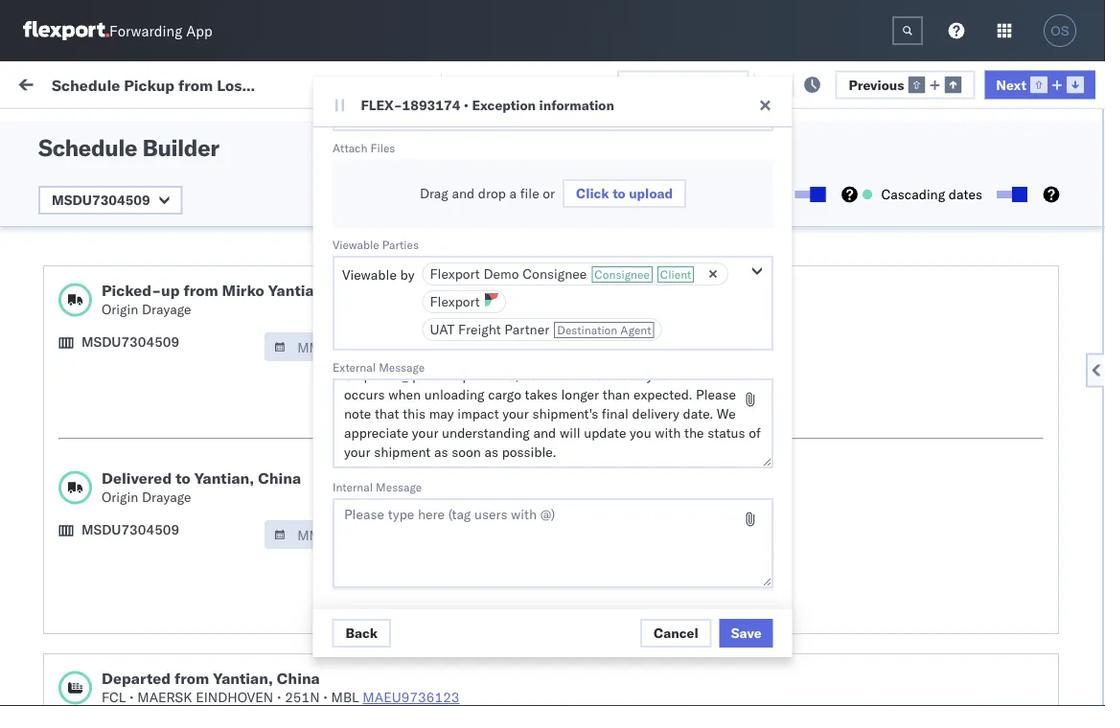 Task type: locate. For each thing, give the bounding box(es) containing it.
2 11:59 from the top
[[234, 214, 271, 231]]

confirm for 1st 'confirm delivery' button from the top
[[44, 298, 93, 315]]

consignee inside button
[[761, 157, 817, 171]]

delivery
[[104, 213, 154, 230], [97, 298, 146, 315], [104, 340, 154, 357], [104, 509, 154, 525], [97, 635, 146, 652]]

flexport up flexport button in the top of the page
[[430, 266, 480, 282]]

2 vertical spatial message
[[376, 480, 422, 494]]

13,
[[360, 172, 381, 189], [360, 214, 381, 231]]

3 upload customs clearance documents from the top
[[44, 668, 210, 704]]

los up up
[[173, 246, 195, 263]]

flexport inside flexport button
[[430, 293, 480, 310]]

2 vertical spatial schedule delivery appointment
[[44, 509, 236, 525]]

from up delivered
[[149, 415, 177, 432]]

jan
[[323, 341, 345, 358], [323, 383, 345, 400], [332, 425, 353, 442], [323, 467, 345, 484], [323, 510, 345, 526], [323, 552, 345, 569]]

3 documents from the top
[[44, 687, 113, 704]]

5:30 pm pst, jan 30, 2023 down 8:30 pm pst, jan 28, 2023
[[234, 510, 405, 526]]

pickup inside the confirm pickup from rotterdam, netherlands
[[97, 583, 138, 600]]

netherlands
[[44, 392, 119, 408], [44, 560, 119, 577], [44, 603, 119, 619]]

schedule delivery appointment for 2nd schedule delivery appointment link from the bottom
[[44, 340, 236, 357]]

2 ocean fcl from the top
[[512, 214, 579, 231]]

: for status
[[137, 119, 141, 133]]

flexport for flexport
[[430, 293, 480, 310]]

from up departed
[[141, 583, 170, 600]]

confirm delivery button
[[44, 297, 146, 318], [44, 634, 146, 655]]

2 vertical spatial appointment
[[157, 509, 236, 525]]

cascading
[[882, 186, 946, 203]]

am for 5:30
[[266, 636, 288, 653]]

consignee right demo
[[522, 266, 587, 282]]

clearance inside upload customs clearance documents button
[[149, 119, 210, 136]]

0 vertical spatial feb
[[332, 594, 355, 611]]

0 vertical spatial appointment
[[157, 213, 236, 230]]

schedule delivery appointment down delivered
[[44, 509, 236, 525]]

1 flexport from the top
[[430, 266, 480, 282]]

schedule delivery appointment link up confirm pickup from los angeles, ca
[[44, 212, 236, 232]]

from for 1st schedule pickup from rotterdam, netherlands link from the bottom of the page
[[149, 541, 177, 558]]

2 integration from the top
[[761, 383, 828, 400]]

3 5:30 from the top
[[234, 636, 263, 653]]

file
[[520, 185, 539, 202]]

upload for 1st upload customs clearance documents "link" from the bottom of the page
[[44, 668, 88, 685]]

pm up 11:59 pm pst, jan 24, 2023
[[266, 383, 287, 400]]

5 account from the top
[[860, 552, 910, 569]]

file
[[814, 74, 838, 91], [647, 76, 671, 93]]

7 - from the top
[[914, 636, 922, 653]]

1 vertical spatial 11:59
[[234, 214, 271, 231]]

11:59
[[234, 172, 271, 189], [234, 214, 271, 231], [234, 425, 271, 442]]

2 vertical spatial clearance
[[149, 668, 210, 685]]

0 vertical spatial viewable
[[332, 237, 379, 252]]

0 horizontal spatial vandelay
[[637, 425, 692, 442]]

3 flex-2130384 from the top
[[984, 678, 1083, 695]]

schedule pickup from los angeles, ca link up delivered
[[44, 414, 272, 452]]

2 vertical spatial los
[[181, 415, 202, 432]]

2 vertical spatial 2130384
[[1025, 678, 1083, 695]]

1 vertical spatial schedule pickup from rotterdam, netherlands
[[44, 541, 249, 577]]

6 integration test account - karl lagerfeld from the top
[[761, 594, 1011, 611]]

23, down viewable parties
[[352, 257, 373, 273]]

2 vertical spatial upload
[[44, 668, 88, 685]]

0 vertical spatial schedule delivery appointment link
[[44, 212, 236, 232]]

message up blocked,
[[222, 74, 275, 91]]

cancel
[[654, 625, 699, 642]]

0 vertical spatial confirm delivery
[[44, 298, 146, 315]]

to right delivered
[[176, 469, 191, 488]]

: left ready
[[137, 119, 141, 133]]

blocked,
[[235, 119, 283, 133]]

ocean
[[512, 172, 551, 189], [678, 172, 717, 189], [803, 172, 842, 189], [512, 214, 551, 231], [678, 214, 717, 231], [803, 214, 842, 231], [512, 257, 551, 273], [678, 257, 717, 273], [803, 257, 842, 273], [512, 299, 551, 315], [678, 299, 717, 315], [803, 299, 842, 315], [512, 341, 551, 358], [512, 383, 551, 400], [512, 425, 551, 442], [512, 467, 551, 484], [512, 510, 551, 526], [512, 594, 551, 611], [512, 678, 551, 695]]

0 vertical spatial schedule delivery appointment
[[44, 213, 236, 230]]

am right 6:00
[[266, 299, 288, 315]]

3 1889466 from the top
[[1025, 257, 1083, 273]]

confirm delivery link for 1st 'confirm delivery' button from the top
[[44, 297, 146, 316]]

documents
[[44, 139, 113, 155], [44, 476, 113, 493], [44, 687, 113, 704]]

0 vertical spatial confirm delivery button
[[44, 297, 146, 318]]

8:30 pm pst, jan 28, 2023
[[234, 467, 405, 484]]

appointment up confirm pickup from los angeles, ca link
[[157, 213, 236, 230]]

netherlands for 1st schedule pickup from rotterdam, netherlands link from the bottom of the page
[[44, 560, 119, 577]]

1 schedule pickup from rotterdam, netherlands from the top
[[44, 373, 249, 408]]

7 karl from the top
[[926, 636, 950, 653]]

1 : from the left
[[137, 119, 141, 133]]

filtered
[[19, 117, 66, 134]]

angeles, for confirm pickup from los angeles, ca link
[[198, 246, 251, 263]]

0 vertical spatial 8:30 pm pst, jan 23, 2023
[[234, 341, 405, 358]]

1 vertical spatial documents
[[44, 476, 113, 493]]

from inside confirm pickup from los angeles, ca
[[141, 246, 170, 263]]

0 horizontal spatial exception
[[674, 76, 737, 93]]

1 vertical spatial upload customs clearance documents
[[44, 457, 210, 493]]

origin down delivered
[[102, 489, 138, 506]]

agent
[[620, 323, 651, 338]]

1 confirm from the top
[[44, 246, 93, 263]]

: left "no" on the left top
[[441, 119, 445, 133]]

2022 left drag
[[384, 172, 418, 189]]

delivery down delivered
[[104, 509, 154, 525]]

1 vertical spatial flexport
[[430, 293, 480, 310]]

upload inside upload customs clearance documents button
[[44, 119, 88, 136]]

1 vertical spatial drayage
[[142, 489, 191, 506]]

2 vertical spatial 23,
[[348, 383, 369, 400]]

flex-
[[361, 97, 402, 114], [984, 172, 1025, 189], [984, 214, 1025, 231], [984, 257, 1025, 273], [984, 299, 1025, 315], [984, 341, 1025, 358], [984, 383, 1025, 400], [984, 425, 1025, 442], [984, 467, 1025, 484], [984, 510, 1025, 526], [984, 552, 1025, 569], [984, 594, 1025, 611], [984, 636, 1025, 653], [984, 678, 1025, 695]]

5:30 down delivered to yantian, china origin drayage on the left bottom
[[234, 510, 263, 526]]

2 vertical spatial 11:59
[[234, 425, 271, 442]]

msdu7304509 down workitem button
[[52, 192, 150, 209]]

1 vertical spatial confirm delivery
[[44, 635, 146, 652]]

upload left delivered
[[44, 457, 88, 474]]

0 vertical spatial schedule pickup from rotterdam, netherlands link
[[44, 372, 272, 410]]

schedule pickup from rotterdam, netherlands
[[44, 373, 249, 408], [44, 541, 249, 577]]

my work
[[0, 70, 69, 96]]

1 lagerfeld from the top
[[954, 341, 1011, 358]]

pickup for confirm pickup from los angeles, ca button at the top of the page
[[97, 246, 138, 263]]

3 appointment from the top
[[157, 509, 236, 525]]

files
[[370, 140, 395, 155]]

0 vertical spatial origin
[[102, 301, 138, 318]]

pickup up msdu7304509 button
[[104, 162, 146, 178]]

0 vertical spatial 8:30
[[234, 341, 263, 358]]

confirm inside the confirm pickup from rotterdam, netherlands
[[44, 583, 93, 600]]

1 horizontal spatial to
[[612, 185, 625, 202]]

1 vertical spatial 5:30 pm pst, jan 30, 2023
[[234, 552, 405, 569]]

2023 down mmm d, yyyy text box
[[372, 552, 405, 569]]

2 vertical spatial ca
[[44, 434, 62, 451]]

None checkbox
[[997, 191, 1024, 198]]

mbl
[[331, 689, 359, 706]]

1 vertical spatial am
[[266, 636, 288, 653]]

at
[[345, 74, 357, 91]]

message for internal message
[[376, 480, 422, 494]]

schedule pickup from rotterdam, netherlands button
[[44, 372, 272, 412], [44, 540, 272, 581]]

upload customs clearance documents
[[44, 119, 210, 155], [44, 457, 210, 493], [44, 668, 210, 704]]

netherlands up departed
[[44, 603, 119, 619]]

clearance for third upload customs clearance documents "link" from the bottom
[[149, 119, 210, 136]]

pickup for 1st schedule pickup from rotterdam, netherlands button from the top of the page
[[104, 373, 146, 389]]

uat
[[430, 321, 454, 338]]

1 schedule delivery appointment from the top
[[44, 213, 236, 230]]

0 vertical spatial 2130384
[[1025, 510, 1083, 526]]

yantian, up eindhoven
[[213, 669, 273, 688]]

0 vertical spatial yantian,
[[194, 469, 254, 488]]

file up client name
[[647, 76, 671, 93]]

los inside confirm pickup from los angeles, ca
[[173, 246, 195, 263]]

attach files
[[332, 140, 395, 155]]

consignee button
[[752, 152, 924, 172]]

2 vertical spatial documents
[[44, 687, 113, 704]]

confirm delivery for confirm delivery link associated with 1st 'confirm delivery' button from the top
[[44, 298, 146, 315]]

1 vertical spatial message
[[378, 360, 424, 374]]

: for snoozed
[[441, 119, 445, 133]]

2 schedule delivery appointment button from the top
[[44, 339, 236, 360]]

1 schedule delivery appointment button from the top
[[44, 212, 236, 233]]

1 vertical spatial feb
[[324, 636, 348, 653]]

0 vertical spatial rotterdam,
[[181, 373, 249, 389]]

confirm inside confirm pickup from los angeles, ca
[[44, 246, 93, 263]]

2022
[[384, 172, 418, 189], [384, 214, 418, 231], [376, 257, 409, 273], [377, 299, 410, 315]]

back
[[346, 625, 378, 642]]

4 integration from the top
[[761, 510, 828, 526]]

3,
[[351, 636, 364, 653]]

fcl
[[555, 172, 579, 189], [555, 214, 579, 231], [555, 257, 579, 273], [555, 299, 579, 315], [555, 341, 579, 358], [555, 383, 579, 400], [555, 425, 579, 442], [555, 467, 579, 484], [555, 510, 579, 526], [555, 594, 579, 611], [555, 678, 579, 695], [102, 689, 126, 706]]

2023 right 2,
[[374, 594, 408, 611]]

Please type here (tag users with @) text field
[[332, 379, 773, 469]]

1 vertical spatial flex-2130384
[[984, 552, 1083, 569]]

23,
[[352, 257, 373, 273], [348, 341, 369, 358], [348, 383, 369, 400]]

1 appointment from the top
[[157, 213, 236, 230]]

2 vertical spatial angeles,
[[206, 415, 258, 432]]

schedule pickup from los angeles, ca link down upload customs clearance documents button
[[44, 161, 272, 199]]

pst, up 4:00 pm pst, dec 23, 2022
[[299, 214, 328, 231]]

from up the 'confirm pickup from rotterdam, netherlands' link
[[149, 541, 177, 558]]

up
[[161, 281, 180, 300]]

pickup
[[104, 162, 146, 178], [97, 246, 138, 263], [104, 373, 146, 389], [104, 415, 146, 432], [104, 541, 146, 558], [97, 583, 138, 600]]

pst,
[[299, 172, 328, 189], [299, 214, 328, 231], [291, 257, 320, 273], [292, 299, 321, 315], [291, 341, 320, 358], [291, 383, 320, 400], [299, 425, 328, 442], [291, 467, 320, 484], [291, 510, 320, 526], [291, 552, 320, 569], [299, 594, 328, 611], [292, 636, 321, 653], [291, 678, 320, 695]]

confirm delivery button up departed
[[44, 634, 146, 655]]

3 schedule delivery appointment from the top
[[44, 509, 236, 525]]

status
[[104, 119, 137, 133]]

message button
[[214, 61, 308, 105]]

consignee up 'lock schedule' at right top
[[761, 157, 817, 171]]

message for external message
[[378, 360, 424, 374]]

2023 down internal message
[[372, 510, 405, 526]]

confirm delivery
[[44, 298, 146, 315], [44, 635, 146, 652]]

pickup down picked-
[[104, 373, 146, 389]]

0 vertical spatial am
[[266, 299, 288, 315]]

netherlands inside the confirm pickup from rotterdam, netherlands
[[44, 603, 119, 619]]

china inside departed from yantian, china fcl • maersk eindhoven • 251n • mbl maeu9736123
[[277, 669, 320, 688]]

2 horizontal spatial consignee
[[761, 157, 817, 171]]

upload customs clearance documents inside button
[[44, 119, 210, 155]]

west
[[820, 425, 851, 442]]

0 vertical spatial flexport
[[430, 266, 480, 282]]

pickup for 1st schedule pickup from los angeles, ca button
[[104, 162, 146, 178]]

back button
[[332, 619, 391, 648]]

4 confirm from the top
[[44, 635, 93, 652]]

760 at risk
[[317, 74, 383, 91]]

test
[[721, 172, 746, 189], [846, 172, 871, 189], [721, 214, 746, 231], [846, 214, 871, 231], [721, 257, 746, 273], [846, 257, 871, 273], [721, 299, 746, 315], [846, 299, 871, 315], [831, 341, 856, 358], [831, 383, 856, 400], [831, 467, 856, 484], [831, 510, 856, 526], [831, 552, 856, 569], [831, 594, 856, 611], [831, 636, 856, 653], [831, 678, 856, 695]]

upload up the "workitem"
[[44, 119, 88, 136]]

1 origin from the top
[[102, 301, 138, 318]]

schedule pickup from rotterdam, netherlands up delivered
[[44, 373, 249, 408]]

origin inside delivered to yantian, china origin drayage
[[102, 489, 138, 506]]

9 ocean fcl from the top
[[512, 510, 579, 526]]

1889466
[[1025, 172, 1083, 189], [1025, 214, 1083, 231], [1025, 257, 1083, 273], [1025, 299, 1083, 315]]

0 vertical spatial ca
[[44, 181, 62, 198]]

appointment for first schedule delivery appointment link from the bottom
[[157, 509, 236, 525]]

0 vertical spatial los
[[181, 162, 202, 178]]

flex-1889466
[[984, 172, 1083, 189], [984, 214, 1083, 231], [984, 257, 1083, 273], [984, 299, 1083, 315]]

rotterdam, inside the confirm pickup from rotterdam, netherlands
[[173, 583, 241, 600]]

china
[[258, 469, 301, 488], [277, 669, 320, 688]]

a
[[509, 185, 516, 202]]

None checkbox
[[795, 191, 822, 198]]

1 vertical spatial 11:59 pm pst, dec 13, 2022
[[234, 214, 418, 231]]

schedule
[[38, 133, 137, 162], [44, 162, 101, 178], [727, 186, 784, 203], [44, 213, 101, 230], [44, 340, 101, 357], [44, 373, 101, 389], [44, 415, 101, 432], [44, 509, 101, 525], [44, 541, 101, 558]]

24,
[[353, 299, 374, 315], [356, 425, 377, 442]]

1 vertical spatial ca
[[44, 265, 62, 282]]

viewable parties
[[332, 237, 419, 252]]

0 vertical spatial 11:59
[[234, 172, 271, 189]]

appointment down delivered to yantian, china origin drayage on the left bottom
[[157, 509, 236, 525]]

8:30 pm pst, jan 23, 2023
[[234, 341, 405, 358], [234, 383, 405, 400]]

2 1889466 from the top
[[1025, 214, 1083, 231]]

0 vertical spatial upload customs clearance documents
[[44, 119, 210, 155]]

to for upload
[[612, 185, 625, 202]]

msdu7304509 down picked-
[[82, 334, 180, 350]]

1 karl from the top
[[926, 341, 950, 358]]

schedule pickup from los angeles, ca for 1st schedule pickup from los angeles, ca link from the top
[[44, 162, 258, 198]]

2,
[[359, 594, 371, 611]]

13, down attach files
[[360, 172, 381, 189]]

1 vertical spatial confirm delivery link
[[44, 634, 146, 653]]

schedule pickup from los angeles, ca button
[[44, 161, 272, 201], [44, 414, 272, 454]]

0 vertical spatial angeles,
[[206, 162, 258, 178]]

consignee up agent
[[594, 268, 650, 282]]

flex-2130387 button
[[953, 336, 1087, 363], [953, 336, 1087, 363], [953, 378, 1087, 405], [953, 378, 1087, 405], [953, 463, 1087, 490], [953, 463, 1087, 490], [953, 589, 1087, 616], [953, 589, 1087, 616], [953, 631, 1087, 658], [953, 631, 1087, 658]]

to right click
[[612, 185, 625, 202]]

1 vertical spatial 13,
[[360, 214, 381, 231]]

2 5:30 pm pst, jan 30, 2023 from the top
[[234, 552, 405, 569]]

10 ocean fcl from the top
[[512, 594, 579, 611]]

schedule builder
[[38, 133, 219, 162]]

0 vertical spatial documents
[[44, 139, 113, 155]]

2 vertical spatial msdu7304509
[[82, 522, 180, 538]]

netherlands up delivered
[[44, 392, 119, 408]]

4 2130387 from the top
[[1025, 594, 1083, 611]]

by:
[[69, 117, 88, 134]]

pm down 8:30 pm pst, jan 28, 2023
[[266, 510, 287, 526]]

from inside picked-up from mirko yantian warehouse origin drayage
[[184, 281, 218, 300]]

click
[[576, 185, 609, 202]]

origin down picked-
[[102, 301, 138, 318]]

pm down 5:30 am pst, feb 3, 2023
[[266, 678, 287, 695]]

upload customs clearance documents button
[[44, 118, 272, 159]]

schedule delivery appointment button down delivered
[[44, 508, 236, 529]]

1 2130384 from the top
[[1025, 510, 1083, 526]]

1 vertical spatial schedule pickup from rotterdam, netherlands button
[[44, 540, 272, 581]]

0 horizontal spatial :
[[137, 119, 141, 133]]

23, down external
[[348, 383, 369, 400]]

vandelay for vandelay west
[[761, 425, 817, 442]]

from up up
[[141, 246, 170, 263]]

from for second schedule pickup from rotterdam, netherlands link from the bottom of the page
[[149, 373, 177, 389]]

pickup up delivered
[[104, 415, 146, 432]]

1 vertical spatial viewable
[[342, 267, 396, 283]]

1 netherlands from the top
[[44, 392, 119, 408]]

0 vertical spatial schedule pickup from los angeles, ca button
[[44, 161, 272, 201]]

1 vertical spatial schedule pickup from rotterdam, netherlands link
[[44, 540, 272, 579]]

pst, up 11:59 pm pst, jan 24, 2023
[[291, 383, 320, 400]]

drayage down up
[[142, 301, 191, 318]]

• down departed
[[129, 689, 134, 706]]

2 vertical spatial upload customs clearance documents
[[44, 668, 210, 704]]

schedule delivery appointment for first schedule delivery appointment link from the bottom
[[44, 509, 236, 525]]

yantian, right delivered
[[194, 469, 254, 488]]

2130387
[[1025, 341, 1083, 358], [1025, 383, 1083, 400], [1025, 467, 1083, 484], [1025, 594, 1083, 611], [1025, 636, 1083, 653]]

2 documents from the top
[[44, 476, 113, 493]]

2023 right 28,
[[372, 467, 405, 484]]

1 vertical spatial upload customs clearance documents link
[[44, 456, 272, 494]]

5 flex-2130387 from the top
[[984, 636, 1083, 653]]

1 vertical spatial rotterdam,
[[181, 541, 249, 558]]

1 confirm delivery from the top
[[44, 298, 146, 315]]

3 netherlands from the top
[[44, 603, 119, 619]]

china inside delivered to yantian, china origin drayage
[[258, 469, 301, 488]]

0 vertical spatial drayage
[[142, 301, 191, 318]]

0 vertical spatial msdu7304509
[[52, 192, 150, 209]]

2022 down parties
[[376, 257, 409, 273]]

2 integration test account - karl lagerfeld from the top
[[761, 383, 1011, 400]]

4 flex-2130387 from the top
[[984, 594, 1083, 611]]

customs
[[91, 119, 145, 136], [91, 457, 145, 474], [91, 668, 145, 685]]

snooze
[[445, 157, 483, 171]]

1 vertical spatial yantian,
[[213, 669, 273, 688]]

6 - from the top
[[914, 594, 922, 611]]

1 horizontal spatial vandelay
[[761, 425, 817, 442]]

0 vertical spatial netherlands
[[44, 392, 119, 408]]

8:30 pm pst, jan 23, 2023 up external
[[234, 341, 405, 358]]

2 vertical spatial rotterdam,
[[173, 583, 241, 600]]

feb left the 4, on the bottom left of page
[[323, 678, 347, 695]]

1 11:59 from the top
[[234, 172, 271, 189]]

from inside the confirm pickup from rotterdam, netherlands
[[141, 583, 170, 600]]

2 schedule pickup from rotterdam, netherlands link from the top
[[44, 540, 272, 579]]

2 schedule delivery appointment from the top
[[44, 340, 236, 357]]

4 ocean fcl from the top
[[512, 299, 579, 315]]

file exception up consignee button
[[814, 74, 904, 91]]

confirm delivery down confirm pickup from los angeles, ca
[[44, 298, 146, 315]]

3 lagerfeld from the top
[[954, 467, 1011, 484]]

file exception
[[814, 74, 904, 91], [647, 76, 737, 93]]

11:59 pm pst, jan 24, 2023
[[234, 425, 414, 442]]

1 30, from the top
[[348, 510, 369, 526]]

2 vertical spatial schedule delivery appointment button
[[44, 508, 236, 529]]

2 appointment from the top
[[157, 340, 236, 357]]

and
[[452, 185, 474, 202]]

schedule pickup from los angeles, ca down upload customs clearance documents button
[[44, 162, 258, 198]]

schedule pickup from los angeles, ca button down upload customs clearance documents button
[[44, 161, 272, 201]]

appointment for 2nd schedule delivery appointment link from the bottom
[[157, 340, 236, 357]]

yantian, inside delivered to yantian, china origin drayage
[[194, 469, 254, 488]]

appointment for 1st schedule delivery appointment link
[[157, 213, 236, 230]]

schedule delivery appointment link down picked-
[[44, 339, 236, 358]]

next button
[[985, 70, 1096, 99]]

1 vertical spatial schedule delivery appointment
[[44, 340, 236, 357]]

angeles, for 1st schedule pickup from los angeles, ca link from the top
[[206, 162, 258, 178]]

to inside delivered to yantian, china origin drayage
[[176, 469, 191, 488]]

schedule delivery appointment button up confirm pickup from los angeles, ca
[[44, 212, 236, 233]]

0 vertical spatial client
[[637, 157, 668, 171]]

upload left departed
[[44, 668, 88, 685]]

from inside departed from yantian, china fcl • maersk eindhoven • 251n • mbl maeu9736123
[[175, 669, 209, 688]]

message right external
[[378, 360, 424, 374]]

los
[[181, 162, 202, 178], [173, 246, 195, 263], [181, 415, 202, 432]]

clearance for 2nd upload customs clearance documents "link"
[[149, 457, 210, 474]]

3 integration from the top
[[761, 467, 828, 484]]

0 vertical spatial 11:59 pm pst, dec 13, 2022
[[234, 172, 418, 189]]

2023 down external message at the bottom of page
[[372, 383, 405, 400]]

2 vertical spatial 8:30
[[234, 467, 263, 484]]

flexport for flexport demo consignee consignee
[[430, 266, 480, 282]]

from right up
[[184, 281, 218, 300]]

5 integration test account - karl lagerfeld from the top
[[761, 552, 1011, 569]]

am up departed from yantian, china fcl • maersk eindhoven • 251n • mbl maeu9736123 in the bottom left of the page
[[266, 636, 288, 653]]

maersk
[[137, 689, 192, 706]]

5 ocean fcl from the top
[[512, 341, 579, 358]]

pickup inside confirm pickup from los angeles, ca
[[97, 246, 138, 263]]

None text field
[[893, 16, 923, 45]]

upload customs clearance documents link
[[44, 118, 272, 157], [44, 456, 272, 494], [44, 667, 272, 705]]

confirm delivery link up departed
[[44, 634, 146, 653]]

1 vertical spatial schedule delivery appointment button
[[44, 339, 236, 360]]

client inside button
[[637, 157, 668, 171]]

1 resize handle column header from the left
[[274, 149, 297, 707]]

pst, up 5:30 am pst, feb 3, 2023
[[299, 594, 328, 611]]

0 vertical spatial 13,
[[360, 172, 381, 189]]

1 vertical spatial 30,
[[348, 552, 369, 569]]

am for 6:00
[[266, 299, 288, 315]]

2 confirm delivery link from the top
[[44, 634, 146, 653]]

angeles, up delivered to yantian, china origin drayage on the left bottom
[[206, 415, 258, 432]]

feb
[[332, 594, 355, 611], [324, 636, 348, 653], [323, 678, 347, 695]]

schedule pickup from los angeles, ca for 2nd schedule pickup from los angeles, ca link from the top
[[44, 415, 258, 451]]

maeu9736123
[[363, 689, 460, 706]]

angeles, inside confirm pickup from los angeles, ca
[[198, 246, 251, 263]]

flex-1893174 • exception information
[[361, 97, 615, 114]]

schedule delivery appointment
[[44, 213, 236, 230], [44, 340, 236, 357], [44, 509, 236, 525]]

client
[[637, 157, 668, 171], [660, 268, 691, 282]]

1 flex-2130384 from the top
[[984, 510, 1083, 526]]

2023 right the 4, on the bottom left of page
[[366, 678, 399, 695]]

2 2130384 from the top
[[1025, 552, 1083, 569]]

1 vertical spatial to
[[176, 469, 191, 488]]

from for 2nd schedule pickup from los angeles, ca link from the top
[[149, 415, 177, 432]]

pickup for first schedule pickup from rotterdam, netherlands button from the bottom
[[104, 541, 146, 558]]

ocean fcl
[[512, 172, 579, 189], [512, 214, 579, 231], [512, 257, 579, 273], [512, 299, 579, 315], [512, 341, 579, 358], [512, 383, 579, 400], [512, 425, 579, 442], [512, 467, 579, 484], [512, 510, 579, 526], [512, 594, 579, 611], [512, 678, 579, 695]]

5:30 left '251n'
[[234, 678, 263, 695]]

resize handle column header
[[274, 149, 297, 707], [412, 149, 435, 707], [479, 149, 502, 707], [604, 149, 627, 707], [729, 149, 752, 707], [921, 149, 944, 707], [1071, 149, 1094, 707], [1074, 149, 1097, 707]]

client for client
[[660, 268, 691, 282]]

3 customs from the top
[[91, 668, 145, 685]]

from down upload customs clearance documents button
[[149, 162, 177, 178]]

pickup up the confirm pickup from rotterdam, netherlands
[[104, 541, 146, 558]]

pickup up picked-
[[97, 246, 138, 263]]

file exception up client name button
[[647, 76, 737, 93]]

1 vertical spatial schedule pickup from los angeles, ca button
[[44, 414, 272, 454]]

drayage down delivered
[[142, 489, 191, 506]]

Please type here (tag users with @) text field
[[332, 499, 773, 589]]

0 vertical spatial flex-2130384
[[984, 510, 1083, 526]]

clearance
[[149, 119, 210, 136], [149, 457, 210, 474], [149, 668, 210, 685]]

5 - from the top
[[914, 552, 922, 569]]

pickup for confirm pickup from rotterdam, netherlands "button"
[[97, 583, 138, 600]]

2 vertical spatial customs
[[91, 668, 145, 685]]

partner
[[504, 321, 549, 338]]

1 vertical spatial 24,
[[356, 425, 377, 442]]

24, up 28,
[[356, 425, 377, 442]]

1 vertical spatial schedule delivery appointment link
[[44, 339, 236, 358]]

feb for 2,
[[332, 594, 355, 611]]

1 vertical spatial customs
[[91, 457, 145, 474]]

1 vertical spatial 8:30
[[234, 383, 263, 400]]

Unknown text field
[[332, 103, 773, 131]]

3 account from the top
[[860, 467, 910, 484]]

2 vertical spatial feb
[[323, 678, 347, 695]]

feb left 3, on the left of page
[[324, 636, 348, 653]]

2 schedule pickup from rotterdam, netherlands button from the top
[[44, 540, 272, 581]]

schedule pickup from rotterdam, netherlands button up delivered
[[44, 372, 272, 412]]

schedule pickup from rotterdam, netherlands up the confirm pickup from rotterdam, netherlands
[[44, 541, 249, 577]]

1 vertical spatial netherlands
[[44, 560, 119, 577]]

click to upload
[[576, 185, 673, 202]]

7 resize handle column header from the left
[[1071, 149, 1094, 707]]

1 vertical spatial client
[[660, 268, 691, 282]]

1 drayage from the top
[[142, 301, 191, 318]]

import
[[126, 74, 170, 91]]

0 vertical spatial schedule pickup from rotterdam, netherlands
[[44, 373, 249, 408]]

1 upload customs clearance documents link from the top
[[44, 118, 272, 157]]

integration test account - karl lagerfeld
[[761, 341, 1011, 358], [761, 383, 1011, 400], [761, 467, 1011, 484], [761, 510, 1011, 526], [761, 552, 1011, 569], [761, 594, 1011, 611], [761, 636, 1011, 653], [761, 678, 1011, 695]]

1 am from the top
[[266, 299, 288, 315]]

yantian, inside departed from yantian, china fcl • maersk eindhoven • 251n • mbl maeu9736123
[[213, 669, 273, 688]]

schedule pickup from los angeles, ca button up delivered
[[44, 414, 272, 454]]

to inside "button"
[[612, 185, 625, 202]]

confirm for confirm pickup from rotterdam, netherlands "button"
[[44, 583, 93, 600]]

0 vertical spatial 30,
[[348, 510, 369, 526]]

origin
[[102, 301, 138, 318], [102, 489, 138, 506]]

1 schedule pickup from los angeles, ca from the top
[[44, 162, 258, 198]]

2022 up parties
[[384, 214, 418, 231]]

0 vertical spatial to
[[612, 185, 625, 202]]

consignee
[[761, 157, 817, 171], [522, 266, 587, 282], [594, 268, 650, 282]]

8 lagerfeld from the top
[[954, 678, 1011, 695]]

1 5:30 pm pst, jan 30, 2023 from the top
[[234, 510, 405, 526]]

schedule delivery appointment link down delivered
[[44, 508, 236, 527]]

confirm delivery button down confirm pickup from los angeles, ca
[[44, 297, 146, 318]]

1 vertical spatial 2130384
[[1025, 552, 1083, 569]]

1 customs from the top
[[91, 119, 145, 136]]

7 ocean fcl from the top
[[512, 425, 579, 442]]

upload customs clearance documents for 2nd upload customs clearance documents "link"
[[44, 457, 210, 493]]

0 vertical spatial schedule pickup from los angeles, ca link
[[44, 161, 272, 199]]

departed from yantian, china fcl • maersk eindhoven • 251n • mbl maeu9736123
[[102, 669, 460, 706]]

1 vertical spatial confirm delivery button
[[44, 634, 146, 655]]



Task type: vqa. For each thing, say whether or not it's contained in the screenshot.
click
yes



Task type: describe. For each thing, give the bounding box(es) containing it.
drayage inside picked-up from mirko yantian warehouse origin drayage
[[142, 301, 191, 318]]

6:00
[[234, 299, 263, 315]]

pm right 11:00
[[275, 594, 296, 611]]

snoozed
[[397, 119, 441, 133]]

to for yantian,
[[176, 469, 191, 488]]

customs inside button
[[91, 119, 145, 136]]

4 karl from the top
[[926, 510, 950, 526]]

2 lagerfeld from the top
[[954, 383, 1011, 400]]

1 flex-1889466 from the top
[[984, 172, 1083, 189]]

1 schedule pickup from rotterdam, netherlands link from the top
[[44, 372, 272, 410]]

1 13, from the top
[[360, 172, 381, 189]]

3 2130384 from the top
[[1025, 678, 1083, 695]]

2023 up internal message
[[380, 425, 414, 442]]

-- : -- -- text field
[[399, 333, 535, 362]]

8 - from the top
[[914, 678, 922, 695]]

2 13, from the top
[[360, 214, 381, 231]]

lock schedule
[[695, 186, 784, 203]]

2023 up external message at the bottom of page
[[372, 341, 405, 358]]

parties
[[382, 237, 419, 252]]

1 schedule delivery appointment link from the top
[[44, 212, 236, 232]]

destination
[[557, 323, 617, 338]]

delivery down confirm pickup from los angeles, ca
[[97, 298, 146, 315]]

2 schedule pickup from los angeles, ca link from the top
[[44, 414, 272, 452]]

1 - from the top
[[914, 341, 922, 358]]

drayage inside delivered to yantian, china origin drayage
[[142, 489, 191, 506]]

3 resize handle column header from the left
[[479, 149, 502, 707]]

freight
[[458, 321, 501, 338]]

-- : -- -- text field
[[399, 521, 535, 549]]

1 flex-2130387 from the top
[[984, 341, 1083, 358]]

pm down 11:59 pm pst, jan 24, 2023
[[266, 467, 287, 484]]

delivery up departed
[[97, 635, 146, 652]]

external message
[[332, 360, 424, 374]]

1 1889466 from the top
[[1025, 172, 1083, 189]]

6 karl from the top
[[926, 594, 950, 611]]

24, for 2022
[[353, 299, 374, 315]]

los for 2nd schedule pickup from los angeles, ca link from the top
[[181, 415, 202, 432]]

pm down picked-up from mirko yantian warehouse origin drayage
[[266, 341, 287, 358]]

2 11:59 pm pst, dec 13, 2022 from the top
[[234, 214, 418, 231]]

• down the track
[[464, 97, 469, 114]]

yantian, for from
[[213, 669, 273, 688]]

• left mbl
[[323, 689, 328, 706]]

2 flex-2130384 from the top
[[984, 552, 1083, 569]]

ready
[[146, 119, 180, 133]]

pst, down 11:59 pm pst, jan 24, 2023
[[291, 467, 320, 484]]

vandelay for vandelay
[[637, 425, 692, 442]]

name
[[671, 157, 701, 171]]

4 5:30 from the top
[[234, 678, 263, 695]]

confirm delivery for confirm delivery link related to 1st 'confirm delivery' button from the bottom
[[44, 635, 146, 652]]

upload
[[629, 185, 673, 202]]

msdu7304509 for picked-up from mirko yantian warehouse
[[82, 334, 180, 350]]

4 1889466 from the top
[[1025, 299, 1083, 315]]

client name
[[637, 157, 701, 171]]

2 upload customs clearance documents link from the top
[[44, 456, 272, 494]]

6 ocean fcl from the top
[[512, 383, 579, 400]]

pst, down 8:30 pm pst, jan 28, 2023
[[291, 510, 320, 526]]

jan up external
[[323, 341, 345, 358]]

1 integration from the top
[[761, 341, 828, 358]]

3 - from the top
[[914, 467, 922, 484]]

batch actio button
[[1004, 69, 1106, 97]]

snoozed : no
[[397, 119, 465, 133]]

1 integration test account - karl lagerfeld from the top
[[761, 341, 1011, 358]]

pst, down 'progress'
[[299, 172, 328, 189]]

2 - from the top
[[914, 383, 922, 400]]

warehouse
[[327, 281, 409, 300]]

3 flex-1889466 from the top
[[984, 257, 1083, 273]]

pst, left mbl
[[291, 678, 320, 695]]

2 schedule pickup from los angeles, ca button from the top
[[44, 414, 272, 454]]

confirm delivery link for 1st 'confirm delivery' button from the bottom
[[44, 634, 146, 653]]

5 integration from the top
[[761, 552, 828, 569]]

pst, up 8:30 pm pst, jan 28, 2023
[[299, 425, 328, 442]]

8 account from the top
[[860, 678, 910, 695]]

5 lagerfeld from the top
[[954, 552, 1011, 569]]

5:30 pm pst, feb 4, 2023
[[234, 678, 399, 695]]

upload customs clearance documents for third upload customs clearance documents "link" from the bottom
[[44, 119, 210, 155]]

2 2130387 from the top
[[1025, 383, 1083, 400]]

confirm pickup from los angeles, ca
[[44, 246, 251, 282]]

760
[[317, 74, 342, 91]]

angeles, for 2nd schedule pickup from los angeles, ca link from the top
[[206, 415, 258, 432]]

feb for 3,
[[324, 636, 348, 653]]

pickup for first schedule pickup from los angeles, ca button from the bottom of the page
[[104, 415, 146, 432]]

viewable for viewable by
[[342, 267, 396, 283]]

• left '251n'
[[277, 689, 281, 706]]

confirm for confirm pickup from los angeles, ca button at the top of the page
[[44, 246, 93, 263]]

rotterdam, for the 'confirm pickup from rotterdam, netherlands' link
[[173, 583, 241, 600]]

1 horizontal spatial file
[[814, 74, 838, 91]]

1 confirm delivery button from the top
[[44, 297, 146, 318]]

batch actio
[[1034, 74, 1106, 91]]

workitem
[[21, 157, 71, 171]]

attach
[[332, 140, 367, 155]]

5:30 am pst, feb 3, 2023
[[234, 636, 400, 653]]

2 30, from the top
[[348, 552, 369, 569]]

2022 down by
[[377, 299, 410, 315]]

pm up 4:00 pm pst, dec 23, 2022
[[275, 214, 296, 231]]

4,
[[350, 678, 363, 695]]

1 schedule pickup from los angeles, ca button from the top
[[44, 161, 272, 201]]

1 horizontal spatial file exception
[[814, 74, 904, 91]]

1 5:30 from the top
[[234, 510, 263, 526]]

pst, down mmm d, yyyy text box
[[291, 552, 320, 569]]

rotterdam, for second schedule pickup from rotterdam, netherlands link from the bottom of the page
[[181, 373, 249, 389]]

external
[[332, 360, 375, 374]]

7 integration from the top
[[761, 636, 828, 653]]

3 11:59 from the top
[[234, 425, 271, 442]]

yantian, for to
[[194, 469, 254, 488]]

6 integration from the top
[[761, 594, 828, 611]]

dec up viewable parties
[[332, 214, 357, 231]]

for
[[183, 119, 198, 133]]

7 integration test account - karl lagerfeld from the top
[[761, 636, 1011, 653]]

netherlands for the 'confirm pickup from rotterdam, netherlands' link
[[44, 603, 119, 619]]

previous button
[[836, 70, 976, 99]]

3 8:30 from the top
[[234, 467, 263, 484]]

delivery down picked-
[[104, 340, 154, 357]]

28,
[[348, 467, 369, 484]]

documents inside button
[[44, 139, 113, 155]]

risk
[[361, 74, 383, 91]]

work,
[[201, 119, 232, 133]]

6 account from the top
[[860, 594, 910, 611]]

1 horizontal spatial exception
[[841, 74, 904, 91]]

delivery up confirm pickup from los angeles, ca
[[104, 213, 154, 230]]

demo
[[483, 266, 519, 282]]

205 on track
[[405, 74, 483, 91]]

4 integration test account - karl lagerfeld from the top
[[761, 510, 1011, 526]]

6 resize handle column header from the left
[[921, 149, 944, 707]]

1 account from the top
[[860, 341, 910, 358]]

eindhoven
[[196, 689, 274, 706]]

from for the 'confirm pickup from rotterdam, netherlands' link
[[141, 583, 170, 600]]

os button
[[1039, 9, 1083, 53]]

6:00 am pst, dec 24, 2022
[[234, 299, 410, 315]]

rotterdam, for 1st schedule pickup from rotterdam, netherlands link from the bottom of the page
[[181, 541, 249, 558]]

8 integration test account - karl lagerfeld from the top
[[761, 678, 1011, 695]]

5 2130387 from the top
[[1025, 636, 1083, 653]]

1 schedule pickup from los angeles, ca link from the top
[[44, 161, 272, 199]]

MMM D, YYYY text field
[[265, 521, 401, 549]]

china for departed from yantian, china
[[277, 669, 320, 688]]

mode
[[512, 157, 542, 171]]

forwarding app
[[109, 22, 213, 40]]

actio
[[1075, 74, 1106, 91]]

jan down mmm d, yyyy text box
[[323, 552, 345, 569]]

0 vertical spatial 23,
[[352, 257, 373, 273]]

2 confirm delivery button from the top
[[44, 634, 146, 655]]

0 horizontal spatial consignee
[[522, 266, 587, 282]]

pm right '4:00'
[[266, 257, 287, 273]]

drag and drop a file or
[[419, 185, 555, 202]]

msdu7304509 for delivered to yantian, china
[[82, 522, 180, 538]]

client for client name
[[637, 157, 668, 171]]

MMM D, YYYY text field
[[265, 333, 401, 362]]

work
[[20, 70, 69, 96]]

on
[[434, 74, 449, 91]]

pm up 8:30 pm pst, jan 28, 2023
[[275, 425, 296, 442]]

forwarding
[[109, 22, 182, 40]]

pst, down 4:00 pm pst, dec 23, 2022
[[292, 299, 321, 315]]

pm up 11:00
[[266, 552, 287, 569]]

from for 1st schedule pickup from los angeles, ca link from the top
[[149, 162, 177, 178]]

3 karl from the top
[[926, 467, 950, 484]]

los for 1st schedule pickup from los angeles, ca link from the top
[[181, 162, 202, 178]]

mirko
[[222, 281, 264, 300]]

0 horizontal spatial file exception
[[647, 76, 737, 93]]

1 ca from the top
[[44, 181, 62, 198]]

3 upload customs clearance documents link from the top
[[44, 667, 272, 705]]

8 karl from the top
[[926, 678, 950, 695]]

dec up mmm d, yyyy text field
[[324, 299, 350, 315]]

app
[[186, 22, 213, 40]]

los for confirm pickup from los angeles, ca link
[[173, 246, 195, 263]]

schedule delivery appointment for 1st schedule delivery appointment link
[[44, 213, 236, 230]]

4 lagerfeld from the top
[[954, 510, 1011, 526]]

filtered by:
[[19, 117, 88, 134]]

Search Work text field
[[497, 69, 706, 97]]

4 flex-1889466 from the top
[[984, 299, 1083, 315]]

pm down in at top left
[[275, 172, 296, 189]]

track
[[452, 74, 483, 91]]

flex-1662119
[[984, 425, 1083, 442]]

upload for third upload customs clearance documents "link" from the bottom
[[44, 119, 88, 136]]

dates
[[949, 186, 983, 203]]

status : ready for work, blocked, in progress
[[104, 119, 347, 133]]

2 customs from the top
[[91, 457, 145, 474]]

flexport. image
[[23, 21, 109, 40]]

2 5:30 from the top
[[234, 552, 263, 569]]

delivered to yantian, china origin drayage
[[102, 469, 301, 506]]

flexport button
[[422, 291, 506, 314]]

ca inside confirm pickup from los angeles, ca
[[44, 265, 62, 282]]

2 karl from the top
[[926, 383, 950, 400]]

click to upload button
[[562, 179, 686, 208]]

2 8:30 from the top
[[234, 383, 263, 400]]

4:00
[[234, 257, 263, 273]]

china for delivered to yantian, china
[[258, 469, 301, 488]]

next
[[997, 76, 1027, 93]]

forwarding app link
[[23, 21, 213, 40]]

4 account from the top
[[860, 510, 910, 526]]

5 resize handle column header from the left
[[729, 149, 752, 707]]

yantian
[[268, 281, 323, 300]]

7 account from the top
[[860, 636, 910, 653]]

jan up 28,
[[332, 425, 353, 442]]

1 schedule pickup from rotterdam, netherlands button from the top
[[44, 372, 272, 412]]

work
[[173, 74, 206, 91]]

origin inside picked-up from mirko yantian warehouse origin drayage
[[102, 301, 138, 318]]

my
[[0, 70, 14, 96]]

3 2130387 from the top
[[1025, 467, 1083, 484]]

picked-
[[102, 281, 161, 300]]

drop
[[478, 185, 506, 202]]

pst, up yantian
[[291, 257, 320, 273]]

8 resize handle column header from the left
[[1074, 149, 1097, 707]]

2 account from the top
[[860, 383, 910, 400]]

internal
[[332, 480, 373, 494]]

viewable for viewable parties
[[332, 237, 379, 252]]

3 schedule delivery appointment button from the top
[[44, 508, 236, 529]]

11:00
[[234, 594, 271, 611]]

msdu7304509 inside button
[[52, 192, 150, 209]]

jan down external
[[323, 383, 345, 400]]

progress
[[299, 119, 347, 133]]

due
[[531, 76, 558, 93]]

confirm pickup from rotterdam, netherlands link
[[44, 583, 272, 621]]

dec down attach
[[332, 172, 357, 189]]

251n
[[285, 689, 320, 706]]

previous
[[849, 76, 905, 93]]

4 resize handle column header from the left
[[604, 149, 627, 707]]

confirm for 1st 'confirm delivery' button from the bottom
[[44, 635, 93, 652]]

maeu9736123 button
[[363, 689, 460, 706]]

consignee inside flexport demo consignee consignee
[[594, 268, 650, 282]]

0 horizontal spatial file
[[647, 76, 671, 93]]

205
[[405, 74, 430, 91]]

feb for 4,
[[323, 678, 347, 695]]

exception
[[472, 97, 536, 114]]

fcl inside departed from yantian, china fcl • maersk eindhoven • 251n • mbl maeu9736123
[[102, 689, 126, 706]]

pst, up 5:30 pm pst, feb 4, 2023
[[292, 636, 321, 653]]

clearance for 1st upload customs clearance documents "link" from the bottom of the page
[[149, 668, 210, 685]]

pst, down 6:00 am pst, dec 24, 2022
[[291, 341, 320, 358]]

jan down internal
[[323, 510, 345, 526]]

upload for 2nd upload customs clearance documents "link"
[[44, 457, 88, 474]]

confirm pickup from los angeles, ca button
[[44, 245, 272, 285]]

1893174
[[402, 97, 461, 114]]

netherlands for second schedule pickup from rotterdam, netherlands link from the bottom of the page
[[44, 392, 119, 408]]

dec up warehouse
[[323, 257, 348, 273]]

from for confirm pickup from los angeles, ca link
[[141, 246, 170, 263]]

2 schedule delivery appointment link from the top
[[44, 339, 236, 358]]

1 vertical spatial 23,
[[348, 341, 369, 358]]

3 integration test account - karl lagerfeld from the top
[[761, 467, 1011, 484]]

delivered
[[102, 469, 172, 488]]

4:00 pm pst, dec 23, 2022
[[234, 257, 409, 273]]

2 resize handle column header from the left
[[412, 149, 435, 707]]

jan left 28,
[[323, 467, 345, 484]]

2 schedule pickup from rotterdam, netherlands from the top
[[44, 541, 249, 577]]

2023 right 3, on the left of page
[[367, 636, 400, 653]]

save
[[731, 625, 762, 642]]

4 - from the top
[[914, 510, 922, 526]]

upload customs clearance documents for 1st upload customs clearance documents "link" from the bottom of the page
[[44, 668, 210, 704]]

message inside button
[[222, 74, 275, 91]]

1 11:59 pm pst, dec 13, 2022 from the top
[[234, 172, 418, 189]]

3 ocean fcl from the top
[[512, 257, 579, 273]]

1 8:30 pm pst, jan 23, 2023 from the top
[[234, 341, 405, 358]]

24, for 2023
[[356, 425, 377, 442]]

or
[[543, 185, 555, 202]]



